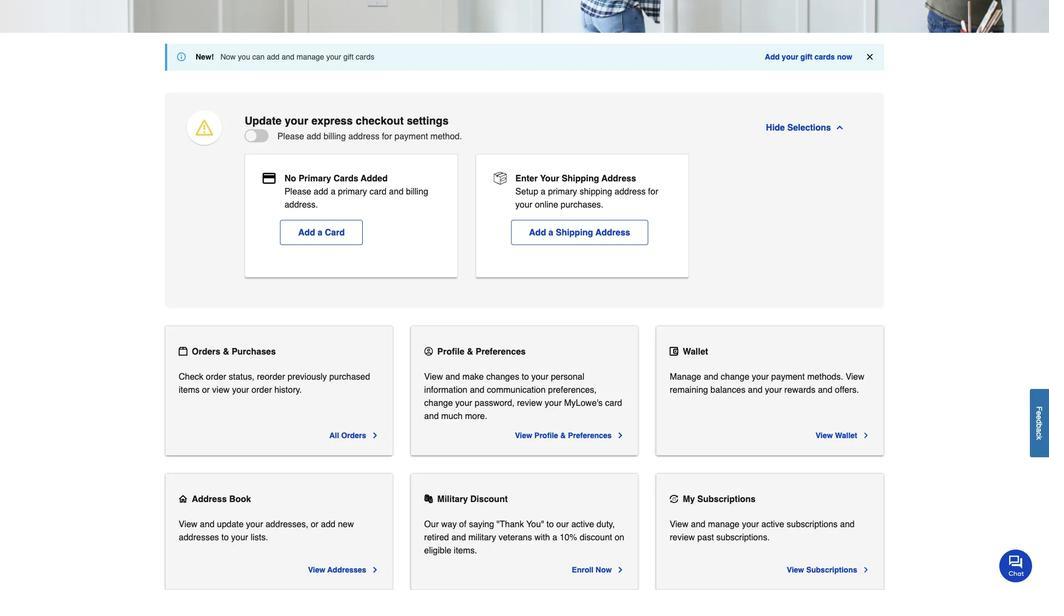 Task type: describe. For each thing, give the bounding box(es) containing it.
enroll now
[[572, 566, 612, 574]]

address inside the setup a primary shipping address for your online purchases.
[[615, 186, 646, 196]]

2 cards from the left
[[815, 52, 835, 61]]

shipping
[[580, 186, 612, 196]]

credit card image
[[263, 172, 276, 185]]

1 vertical spatial profile
[[534, 431, 558, 440]]

changes
[[486, 371, 519, 381]]

all orders
[[329, 431, 366, 440]]

primary inside the setup a primary shipping address for your online purchases.
[[548, 186, 577, 196]]

card inside view and make changes to your personal information and communication preferences, change your password, review your mylowe's card and much more.
[[605, 398, 622, 408]]

0 vertical spatial wallet
[[683, 346, 708, 356]]

addresses
[[179, 532, 219, 542]]

more.
[[465, 411, 487, 421]]

subscriptions for my subscriptions
[[697, 494, 756, 504]]

all orders link
[[329, 429, 379, 442]]

previously
[[288, 371, 327, 381]]

review inside view and make changes to your personal information and communication preferences, change your password, review your mylowe's card and much more.
[[517, 398, 542, 408]]

past
[[697, 532, 714, 542]]

to inside our way of saying "thank you" to our active duty, retired and military veterans with a 10% discount on eligible items.
[[547, 519, 554, 529]]

card
[[325, 227, 345, 237]]

1 cards from the left
[[356, 52, 374, 61]]

view for view addresses
[[308, 566, 325, 574]]

add a shipping address button
[[511, 220, 648, 245]]

address for add a shipping address
[[596, 227, 630, 237]]

please for please add billing address for payment method.
[[277, 131, 304, 141]]

0 horizontal spatial address
[[348, 131, 379, 141]]

b
[[1035, 424, 1044, 428]]

setup
[[515, 186, 538, 196]]

0 horizontal spatial billing
[[324, 131, 346, 141]]

card inside please add a primary card and billing address.
[[370, 186, 387, 196]]

balances
[[711, 384, 746, 395]]

book
[[229, 494, 251, 504]]

1 vertical spatial wallet
[[835, 431, 857, 440]]

c
[[1035, 432, 1044, 436]]

add your gift cards now link
[[765, 51, 852, 62]]

1 vertical spatial orders
[[341, 431, 366, 440]]

address book
[[192, 494, 251, 504]]

discount
[[580, 532, 612, 542]]

10%
[[560, 532, 577, 542]]

2 gift from the left
[[801, 52, 813, 61]]

address for enter your shipping address
[[601, 173, 636, 183]]

or inside check order status, reorder previously purchased items or view your order history.
[[202, 384, 210, 395]]

1 horizontal spatial order
[[252, 384, 272, 395]]

add a card
[[298, 227, 345, 237]]

a down online
[[549, 227, 553, 237]]

chevron right image for view and update your addresses, or add new addresses to your lists.
[[371, 566, 379, 574]]

update
[[217, 519, 244, 529]]

cards
[[334, 173, 358, 183]]

2 vertical spatial address
[[192, 494, 227, 504]]

subscriptions.
[[716, 532, 770, 542]]

no
[[285, 173, 296, 183]]

1 vertical spatial preferences
[[568, 431, 612, 440]]

addresses
[[327, 566, 366, 574]]

make
[[462, 371, 484, 381]]

order history image
[[179, 347, 187, 356]]

personal
[[551, 371, 584, 381]]

purchased
[[329, 371, 370, 381]]

shipping for a
[[556, 227, 593, 237]]

chevron right image for view and manage your active subscriptions and review past subscriptions.
[[862, 566, 871, 574]]

view subscriptions
[[787, 566, 857, 574]]

veterans
[[499, 532, 532, 542]]

review inside view and manage your active subscriptions and review past subscriptions.
[[670, 532, 695, 542]]

view for view and make changes to your personal information and communication preferences, change your password, review your mylowe's card and much more.
[[424, 371, 443, 381]]

update your express checkout settings
[[245, 114, 449, 127]]

a inside 'button'
[[1035, 428, 1044, 432]]

duty,
[[597, 519, 615, 529]]

add for add your gift cards now
[[765, 52, 780, 61]]

password,
[[475, 398, 515, 408]]

view profile & preferences
[[515, 431, 612, 440]]

dogtags image
[[424, 495, 433, 503]]

please add billing address for payment method.
[[277, 131, 462, 141]]

enroll
[[572, 566, 594, 574]]

manage
[[670, 371, 701, 381]]

enter your shipping address
[[515, 173, 636, 183]]

0 vertical spatial for
[[382, 131, 392, 141]]

our
[[424, 519, 439, 529]]

add right can
[[267, 52, 280, 61]]

hide selections
[[766, 122, 831, 133]]

view
[[212, 384, 230, 395]]

added
[[361, 173, 388, 183]]

enter
[[515, 173, 538, 183]]

subscriptions
[[787, 519, 838, 529]]

new!
[[196, 52, 214, 61]]

chevron right image for view and make changes to your personal information and communication preferences, change your password, review your mylowe's card and much more.
[[616, 431, 625, 440]]

"thank
[[497, 519, 524, 529]]

items.
[[454, 545, 477, 555]]

view for view and manage your active subscriptions and review past subscriptions.
[[670, 519, 689, 529]]

enroll now link
[[572, 563, 625, 577]]

chevron right image for our way of saying "thank you" to our active duty, retired and military veterans with a 10% discount on eligible items.
[[616, 566, 625, 574]]

d
[[1035, 419, 1044, 424]]

0 horizontal spatial orders
[[192, 346, 220, 356]]

orders & purchases
[[192, 346, 276, 356]]

address.
[[285, 199, 318, 210]]

view addresses link
[[308, 563, 379, 577]]

view wallet
[[816, 431, 857, 440]]

for inside the setup a primary shipping address for your online purchases.
[[648, 186, 658, 196]]

add for add a card
[[298, 227, 315, 237]]

shipping for your
[[562, 173, 599, 183]]

much
[[441, 411, 463, 421]]

setup a primary shipping address for your online purchases.
[[515, 186, 658, 210]]

view for view and update your addresses, or add new addresses to your lists.
[[179, 519, 197, 529]]

online
[[535, 199, 558, 210]]

no primary cards added
[[285, 173, 388, 183]]

add for add a shipping address
[[529, 227, 546, 237]]

add your gift cards now
[[765, 52, 852, 61]]

add a card button
[[280, 220, 363, 245]]

update
[[245, 114, 282, 127]]

f e e d b a c k button
[[1030, 389, 1049, 457]]

express
[[311, 114, 353, 127]]

view subscriptions link
[[787, 563, 871, 577]]

military discount
[[437, 494, 508, 504]]



Task type: vqa. For each thing, say whether or not it's contained in the screenshot.
the left The Installation?
no



Task type: locate. For each thing, give the bounding box(es) containing it.
view addresses
[[308, 566, 366, 574]]

1 horizontal spatial manage
[[708, 519, 740, 529]]

a down no primary cards added
[[331, 186, 336, 196]]

please down update
[[277, 131, 304, 141]]

1 horizontal spatial gift
[[801, 52, 813, 61]]

chevron right image inside the view addresses link
[[371, 566, 379, 574]]

reorder
[[257, 371, 285, 381]]

0 vertical spatial change
[[721, 371, 750, 381]]

1 vertical spatial for
[[648, 186, 658, 196]]

chevron right image for check order status, reorder previously purchased items or view your order history.
[[371, 431, 379, 440]]

0 horizontal spatial change
[[424, 398, 453, 408]]

1 vertical spatial order
[[252, 384, 272, 395]]

orders right all
[[341, 431, 366, 440]]

primary down your
[[548, 186, 577, 196]]

now
[[220, 52, 236, 61], [596, 566, 612, 574]]

1 vertical spatial please
[[285, 186, 311, 196]]

0 vertical spatial review
[[517, 398, 542, 408]]

chevron right image inside view wallet link
[[862, 431, 871, 440]]

discount
[[470, 494, 508, 504]]

you"
[[526, 519, 544, 529]]

0 horizontal spatial &
[[223, 346, 229, 356]]

or inside view and update your addresses, or add new addresses to your lists.
[[311, 519, 319, 529]]

1 vertical spatial billing
[[406, 186, 428, 196]]

orders
[[192, 346, 220, 356], [341, 431, 366, 440]]

a
[[331, 186, 336, 196], [541, 186, 546, 196], [318, 227, 322, 237], [549, 227, 553, 237], [1035, 428, 1044, 432], [553, 532, 557, 542]]

active inside our way of saying "thank you" to our active duty, retired and military veterans with a 10% discount on eligible items.
[[571, 519, 594, 529]]

a left card
[[318, 227, 322, 237]]

1 horizontal spatial preferences
[[568, 431, 612, 440]]

2 horizontal spatial to
[[547, 519, 554, 529]]

order
[[206, 371, 226, 381], [252, 384, 272, 395]]

address down the checkout
[[348, 131, 379, 141]]

active inside view and manage your active subscriptions and review past subscriptions.
[[761, 519, 784, 529]]

chevron up image
[[836, 123, 844, 132]]

1 horizontal spatial primary
[[548, 186, 577, 196]]

order up view
[[206, 371, 226, 381]]

and
[[282, 52, 294, 61], [389, 186, 404, 196], [445, 371, 460, 381], [704, 371, 718, 381], [470, 384, 485, 395], [748, 384, 763, 395], [818, 384, 833, 395], [424, 411, 439, 421], [200, 519, 215, 529], [691, 519, 706, 529], [840, 519, 855, 529], [451, 532, 466, 542]]

1 horizontal spatial active
[[761, 519, 784, 529]]

1 horizontal spatial to
[[522, 371, 529, 381]]

add inside view and update your addresses, or add new addresses to your lists.
[[321, 519, 336, 529]]

profile down view and make changes to your personal information and communication preferences, change your password, review your mylowe's card and much more.
[[534, 431, 558, 440]]

subscription image
[[670, 495, 679, 503]]

1 vertical spatial or
[[311, 519, 319, 529]]

shipping up 'shipping'
[[562, 173, 599, 183]]

subscriptions down subscriptions at the bottom right
[[806, 566, 857, 574]]

1 horizontal spatial orders
[[341, 431, 366, 440]]

f e e d b a c k
[[1035, 406, 1044, 440]]

0 vertical spatial profile
[[437, 346, 465, 356]]

1 e from the top
[[1035, 411, 1044, 415]]

0 horizontal spatial subscriptions
[[697, 494, 756, 504]]

to up communication
[[522, 371, 529, 381]]

chevron right image inside view profile & preferences link
[[616, 431, 625, 440]]

address up 'shipping'
[[601, 173, 636, 183]]

now you can add and manage your gift cards
[[220, 52, 374, 61]]

or
[[202, 384, 210, 395], [311, 519, 319, 529]]

1 horizontal spatial or
[[311, 519, 319, 529]]

card right mylowe's
[[605, 398, 622, 408]]

change
[[721, 371, 750, 381], [424, 398, 453, 408]]

e up d
[[1035, 411, 1044, 415]]

& for profile
[[467, 346, 473, 356]]

home image
[[179, 495, 187, 503]]

a up online
[[541, 186, 546, 196]]

lists.
[[251, 532, 268, 542]]

of
[[459, 519, 467, 529]]

wallet image
[[670, 347, 679, 356]]

a inside please add a primary card and billing address.
[[331, 186, 336, 196]]

orders right order history image
[[192, 346, 220, 356]]

settings
[[407, 114, 449, 127]]

rewards
[[784, 384, 816, 395]]

0 vertical spatial billing
[[324, 131, 346, 141]]

1 vertical spatial manage
[[708, 519, 740, 529]]

profile
[[437, 346, 465, 356], [534, 431, 558, 440]]

order down reorder
[[252, 384, 272, 395]]

0 horizontal spatial to
[[221, 532, 229, 542]]

shipping image
[[494, 172, 507, 185]]

you
[[238, 52, 250, 61]]

eligible
[[424, 545, 451, 555]]

change inside view and make changes to your personal information and communication preferences, change your password, review your mylowe's card and much more.
[[424, 398, 453, 408]]

0 horizontal spatial wallet
[[683, 346, 708, 356]]

0 horizontal spatial payment
[[395, 131, 428, 141]]

view inside view and make changes to your personal information and communication preferences, change your password, review your mylowe's card and much more.
[[424, 371, 443, 381]]

1 horizontal spatial add
[[529, 227, 546, 237]]

subscriptions right my at the right bottom
[[697, 494, 756, 504]]

0 vertical spatial now
[[220, 52, 236, 61]]

addresses,
[[266, 519, 308, 529]]

manage right can
[[297, 52, 324, 61]]

way
[[441, 519, 457, 529]]

1 vertical spatial to
[[547, 519, 554, 529]]

address down purchases.
[[596, 227, 630, 237]]

information
[[424, 384, 467, 395]]

0 horizontal spatial cards
[[356, 52, 374, 61]]

subscriptions
[[697, 494, 756, 504], [806, 566, 857, 574]]

now right 'enroll'
[[596, 566, 612, 574]]

1 vertical spatial address
[[615, 186, 646, 196]]

can
[[252, 52, 265, 61]]

selections
[[787, 122, 831, 133]]

& down mylowe's
[[560, 431, 566, 440]]

0 vertical spatial orders
[[192, 346, 220, 356]]

please add a primary card and billing address.
[[285, 186, 428, 210]]

0 horizontal spatial active
[[571, 519, 594, 529]]

military
[[437, 494, 468, 504]]

review left past
[[670, 532, 695, 542]]

to inside view and update your addresses, or add new addresses to your lists.
[[221, 532, 229, 542]]

manage
[[297, 52, 324, 61], [708, 519, 740, 529]]

chevron right image right addresses
[[371, 566, 379, 574]]

2 primary from the left
[[548, 186, 577, 196]]

1 horizontal spatial wallet
[[835, 431, 857, 440]]

1 horizontal spatial card
[[605, 398, 622, 408]]

0 horizontal spatial review
[[517, 398, 542, 408]]

profile & preferences
[[437, 346, 526, 356]]

0 horizontal spatial or
[[202, 384, 210, 395]]

& left purchases
[[223, 346, 229, 356]]

2 active from the left
[[761, 519, 784, 529]]

history.
[[274, 384, 302, 395]]

your inside view and manage your active subscriptions and review past subscriptions.
[[742, 519, 759, 529]]

communication
[[487, 384, 546, 395]]

0 vertical spatial or
[[202, 384, 210, 395]]

view and update your addresses, or add new addresses to your lists.
[[179, 519, 354, 542]]

0 horizontal spatial gift
[[343, 52, 354, 61]]

chat invite button image
[[999, 549, 1033, 583]]

1 horizontal spatial subscriptions
[[806, 566, 857, 574]]

1 horizontal spatial cards
[[815, 52, 835, 61]]

wallet right wallet icon
[[683, 346, 708, 356]]

manage up past
[[708, 519, 740, 529]]

payment down 'settings'
[[395, 131, 428, 141]]

remaining
[[670, 384, 708, 395]]

preferences up changes
[[476, 346, 526, 356]]

a up k
[[1035, 428, 1044, 432]]

1 horizontal spatial address
[[615, 186, 646, 196]]

1 horizontal spatial change
[[721, 371, 750, 381]]

view for view subscriptions
[[787, 566, 804, 574]]

0 vertical spatial shipping
[[562, 173, 599, 183]]

0 vertical spatial address
[[348, 131, 379, 141]]

all
[[329, 431, 339, 440]]

shipping down purchases.
[[556, 227, 593, 237]]

your inside check order status, reorder previously purchased items or view your order history.
[[232, 384, 249, 395]]

view and manage your active subscriptions and review past subscriptions.
[[670, 519, 855, 542]]

account circle image
[[424, 347, 433, 356]]

your
[[540, 173, 559, 183]]

1 vertical spatial address
[[596, 227, 630, 237]]

address right home image
[[192, 494, 227, 504]]

0 horizontal spatial card
[[370, 186, 387, 196]]

0 horizontal spatial preferences
[[476, 346, 526, 356]]

1 horizontal spatial profile
[[534, 431, 558, 440]]

chevron right image for manage and change your payment methods. view remaining balances and your rewards and offers.
[[862, 431, 871, 440]]

1 vertical spatial card
[[605, 398, 622, 408]]

e up b on the right of the page
[[1035, 415, 1044, 419]]

0 horizontal spatial now
[[220, 52, 236, 61]]

2 horizontal spatial add
[[765, 52, 780, 61]]

address inside button
[[596, 227, 630, 237]]

1 active from the left
[[571, 519, 594, 529]]

manage and change your payment methods. view remaining balances and your rewards and offers.
[[670, 371, 865, 395]]

payment inside manage and change your payment methods. view remaining balances and your rewards and offers.
[[771, 371, 805, 381]]

chevron right image inside view subscriptions link
[[862, 566, 871, 574]]

review
[[517, 398, 542, 408], [670, 532, 695, 542]]

a right with
[[553, 532, 557, 542]]

billing inside please add a primary card and billing address.
[[406, 186, 428, 196]]

0 vertical spatial manage
[[297, 52, 324, 61]]

chevron right image
[[371, 431, 379, 440], [862, 431, 871, 440], [371, 566, 379, 574]]

1 horizontal spatial now
[[596, 566, 612, 574]]

0 vertical spatial please
[[277, 131, 304, 141]]

0 vertical spatial card
[[370, 186, 387, 196]]

chevron right image right view wallet at the bottom right of page
[[862, 431, 871, 440]]

1 vertical spatial change
[[424, 398, 453, 408]]

active up discount
[[571, 519, 594, 529]]

info image
[[177, 52, 186, 61]]

check
[[179, 371, 203, 381]]

1 horizontal spatial review
[[670, 532, 695, 542]]

add left new
[[321, 519, 336, 529]]

1 horizontal spatial payment
[[771, 371, 805, 381]]

please
[[277, 131, 304, 141], [285, 186, 311, 196]]

0 horizontal spatial for
[[382, 131, 392, 141]]

card
[[370, 186, 387, 196], [605, 398, 622, 408]]

subscriptions for view subscriptions
[[806, 566, 857, 574]]

your inside the setup a primary shipping address for your online purchases.
[[515, 199, 532, 210]]

add down express
[[307, 131, 321, 141]]

0 horizontal spatial manage
[[297, 52, 324, 61]]

offers.
[[835, 384, 859, 395]]

payment up rewards
[[771, 371, 805, 381]]

1 vertical spatial shipping
[[556, 227, 593, 237]]

change up balances
[[721, 371, 750, 381]]

on
[[615, 532, 624, 542]]

view inside manage and change your payment methods. view remaining balances and your rewards and offers.
[[846, 371, 865, 381]]

chevron right image inside enroll now link
[[616, 566, 625, 574]]

items
[[179, 384, 200, 395]]

shipping inside button
[[556, 227, 593, 237]]

profile right account circle icon
[[437, 346, 465, 356]]

view for view wallet
[[816, 431, 833, 440]]

check order status, reorder previously purchased items or view your order history.
[[179, 371, 370, 395]]

view profile & preferences link
[[515, 429, 625, 442]]

0 horizontal spatial profile
[[437, 346, 465, 356]]

add
[[267, 52, 280, 61], [307, 131, 321, 141], [314, 186, 328, 196], [321, 519, 336, 529]]

my subscriptions
[[683, 494, 756, 504]]

0 vertical spatial preferences
[[476, 346, 526, 356]]

our
[[556, 519, 569, 529]]

methods.
[[807, 371, 843, 381]]

hide selections button
[[748, 113, 862, 142]]

preferences down mylowe's
[[568, 431, 612, 440]]

0 vertical spatial order
[[206, 371, 226, 381]]

1 horizontal spatial for
[[648, 186, 658, 196]]

purchases
[[232, 346, 276, 356]]

2 e from the top
[[1035, 415, 1044, 419]]

1 horizontal spatial &
[[467, 346, 473, 356]]

method.
[[431, 131, 462, 141]]

or left view
[[202, 384, 210, 395]]

cards
[[356, 52, 374, 61], [815, 52, 835, 61]]

mylowe's
[[564, 398, 603, 408]]

manage inside view and manage your active subscriptions and review past subscriptions.
[[708, 519, 740, 529]]

card down added
[[370, 186, 387, 196]]

1 primary from the left
[[338, 186, 367, 196]]

1 vertical spatial payment
[[771, 371, 805, 381]]

1 vertical spatial now
[[596, 566, 612, 574]]

address
[[348, 131, 379, 141], [615, 186, 646, 196]]

0 vertical spatial address
[[601, 173, 636, 183]]

1 horizontal spatial billing
[[406, 186, 428, 196]]

2 horizontal spatial &
[[560, 431, 566, 440]]

please inside please add a primary card and billing address.
[[285, 186, 311, 196]]

view for view profile & preferences
[[515, 431, 532, 440]]

chevron right image inside all orders link
[[371, 431, 379, 440]]

and inside our way of saying "thank you" to our active duty, retired and military veterans with a 10% discount on eligible items.
[[451, 532, 466, 542]]

to inside view and make changes to your personal information and communication preferences, change your password, review your mylowe's card and much more.
[[522, 371, 529, 381]]

retired
[[424, 532, 449, 542]]

primary inside please add a primary card and billing address.
[[338, 186, 367, 196]]

wallet down "offers."
[[835, 431, 857, 440]]

now left you on the left of page
[[220, 52, 236, 61]]

primary down 'cards'
[[338, 186, 367, 196]]

0 vertical spatial to
[[522, 371, 529, 381]]

please up address.
[[285, 186, 311, 196]]

active up subscriptions.
[[761, 519, 784, 529]]

change down "information"
[[424, 398, 453, 408]]

view inside view and update your addresses, or add new addresses to your lists.
[[179, 519, 197, 529]]

and inside please add a primary card and billing address.
[[389, 186, 404, 196]]

please for please add a primary card and billing address.
[[285, 186, 311, 196]]

saying
[[469, 519, 494, 529]]

to left our
[[547, 519, 554, 529]]

change inside manage and change your payment methods. view remaining balances and your rewards and offers.
[[721, 371, 750, 381]]

0 horizontal spatial add
[[298, 227, 315, 237]]

2 vertical spatial to
[[221, 532, 229, 542]]

and inside view and update your addresses, or add new addresses to your lists.
[[200, 519, 215, 529]]

add
[[765, 52, 780, 61], [298, 227, 315, 237], [529, 227, 546, 237]]

payment
[[395, 131, 428, 141], [771, 371, 805, 381]]

add down primary
[[314, 186, 328, 196]]

& up "make"
[[467, 346, 473, 356]]

a inside our way of saying "thank you" to our active duty, retired and military veterans with a 10% discount on eligible items.
[[553, 532, 557, 542]]

review down communication
[[517, 398, 542, 408]]

checkout
[[356, 114, 404, 127]]

chevron right image right all orders
[[371, 431, 379, 440]]

k
[[1035, 436, 1044, 440]]

1 vertical spatial review
[[670, 532, 695, 542]]

1 gift from the left
[[343, 52, 354, 61]]

to down update
[[221, 532, 229, 542]]

add inside please add a primary card and billing address.
[[314, 186, 328, 196]]

chevron right image
[[616, 431, 625, 440], [616, 566, 625, 574], [862, 566, 871, 574]]

view and make changes to your personal information and communication preferences, change your password, review your mylowe's card and much more.
[[424, 371, 622, 421]]

1 vertical spatial subscriptions
[[806, 566, 857, 574]]

a inside the setup a primary shipping address for your online purchases.
[[541, 186, 546, 196]]

hide
[[766, 122, 785, 133]]

new
[[338, 519, 354, 529]]

wallet
[[683, 346, 708, 356], [835, 431, 857, 440]]

address right 'shipping'
[[615, 186, 646, 196]]

0 horizontal spatial primary
[[338, 186, 367, 196]]

0 horizontal spatial order
[[206, 371, 226, 381]]

view inside view and manage your active subscriptions and review past subscriptions.
[[670, 519, 689, 529]]

f
[[1035, 406, 1044, 411]]

or right addresses,
[[311, 519, 319, 529]]

0 vertical spatial payment
[[395, 131, 428, 141]]

0 vertical spatial subscriptions
[[697, 494, 756, 504]]

shipping
[[562, 173, 599, 183], [556, 227, 593, 237]]

& for orders
[[223, 346, 229, 356]]



